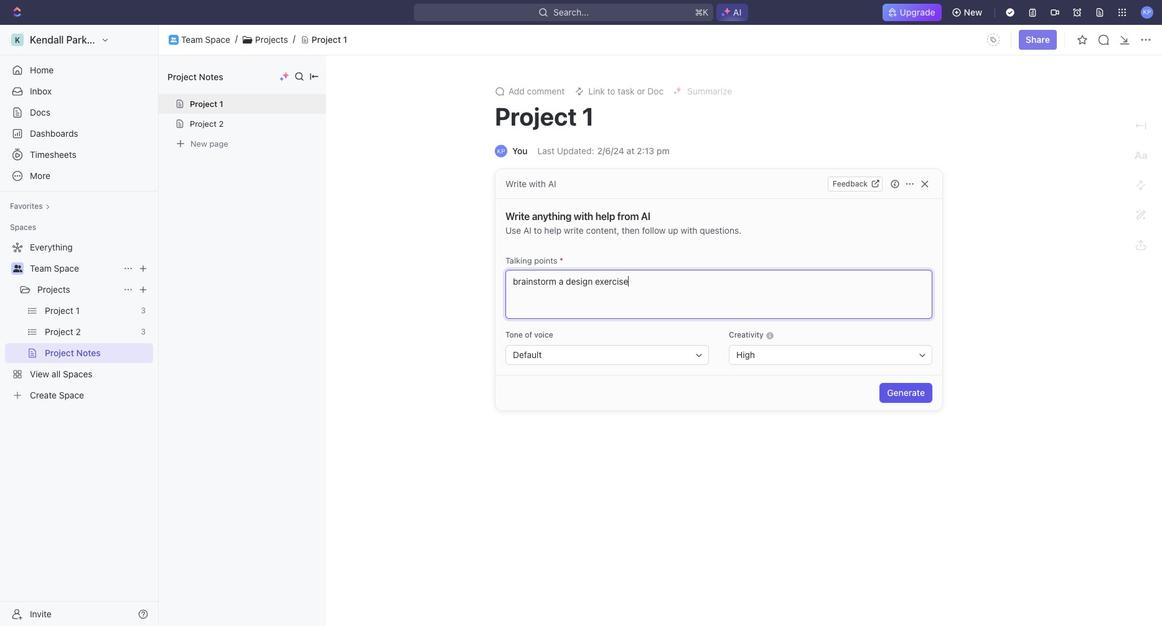 Task type: describe. For each thing, give the bounding box(es) containing it.
0 vertical spatial 2
[[219, 119, 224, 129]]

at
[[627, 146, 635, 156]]

talking points *
[[506, 256, 564, 266]]

talking
[[506, 256, 532, 266]]

2/6/24
[[597, 146, 624, 156]]

parks's
[[66, 34, 100, 45]]

0 vertical spatial project 2
[[190, 119, 224, 129]]

points
[[534, 256, 558, 266]]

up
[[668, 225, 678, 236]]

sidebar navigation
[[0, 25, 161, 627]]

project 1 link
[[45, 301, 136, 321]]

space for user group image to the top's the team space link
[[205, 34, 230, 45]]

generate button
[[880, 384, 933, 403]]

of
[[525, 331, 532, 340]]

favorites
[[10, 202, 43, 211]]

write anything with help from ai use ai to help write content, then follow up with questions.
[[506, 211, 742, 236]]

ai up the anything
[[548, 178, 556, 189]]

write
[[564, 225, 584, 236]]

project 2 link
[[45, 322, 136, 342]]

team for the team space link associated with user group image inside the sidebar "navigation"
[[30, 263, 52, 274]]

2 horizontal spatial with
[[681, 225, 698, 236]]

0 vertical spatial projects link
[[255, 34, 288, 45]]

3 for 1
[[141, 306, 146, 316]]

task
[[618, 86, 635, 96]]

notes inside sidebar "navigation"
[[76, 348, 101, 359]]

kendall
[[30, 34, 64, 45]]

1 vertical spatial with
[[574, 211, 593, 222]]

default button
[[506, 346, 709, 365]]

write with ai
[[506, 178, 556, 189]]

docs link
[[5, 103, 153, 123]]

kendall parks's workspace
[[30, 34, 154, 45]]

view
[[30, 369, 49, 380]]

to inside the write anything with help from ai use ai to help write content, then follow up with questions.
[[534, 225, 542, 236]]

link to task or doc
[[588, 86, 664, 96]]

dashboards link
[[5, 124, 153, 144]]

ai button
[[717, 4, 749, 21]]

share
[[1026, 34, 1050, 45]]

2 inside tree
[[76, 327, 81, 337]]

use
[[506, 225, 521, 236]]

⌘k
[[695, 7, 708, 17]]

upgrade
[[900, 7, 936, 17]]

page
[[209, 139, 228, 148]]

comment
[[527, 86, 565, 96]]

summarize button
[[669, 83, 737, 100]]

tree inside sidebar "navigation"
[[5, 238, 153, 406]]

docs
[[30, 107, 50, 118]]

project notes link
[[45, 344, 151, 364]]

new button
[[947, 2, 990, 22]]

team space link for user group image inside the sidebar "navigation"
[[30, 259, 118, 279]]

high button
[[729, 346, 933, 365]]

from
[[617, 211, 639, 222]]

team for user group image to the top's the team space link
[[181, 34, 203, 45]]

create space link
[[5, 386, 151, 406]]

workspace
[[103, 34, 154, 45]]

k
[[15, 35, 20, 45]]

project 2 inside tree
[[45, 327, 81, 337]]

invite
[[30, 609, 52, 620]]

new for new page
[[191, 139, 207, 148]]

1 horizontal spatial spaces
[[63, 369, 92, 380]]

generate
[[887, 388, 925, 398]]

feedback button
[[828, 176, 883, 191]]



Task type: locate. For each thing, give the bounding box(es) containing it.
0 horizontal spatial kp
[[497, 148, 505, 155]]

project 1 inside sidebar "navigation"
[[45, 306, 80, 316]]

0 horizontal spatial spaces
[[10, 223, 36, 232]]

0 vertical spatial notes
[[199, 71, 223, 82]]

0 horizontal spatial projects link
[[37, 280, 118, 300]]

1 horizontal spatial to
[[607, 86, 615, 96]]

0 vertical spatial new
[[964, 7, 982, 17]]

user group image
[[171, 37, 177, 42], [13, 265, 22, 273]]

0 vertical spatial team space link
[[181, 34, 230, 45]]

with down last
[[529, 178, 546, 189]]

0 vertical spatial help
[[596, 211, 615, 222]]

link to task or doc button
[[570, 83, 669, 100]]

to down the anything
[[534, 225, 542, 236]]

team space link for user group image to the top
[[181, 34, 230, 45]]

new right upgrade
[[964, 7, 982, 17]]

add comment
[[509, 86, 565, 96]]

kp
[[1143, 8, 1152, 16], [497, 148, 505, 155]]

team space
[[181, 34, 230, 45], [30, 263, 79, 274]]

1 horizontal spatial project notes
[[167, 71, 223, 82]]

0 horizontal spatial projects
[[37, 285, 70, 295]]

feedback
[[833, 179, 868, 188]]

0 horizontal spatial project notes
[[45, 348, 101, 359]]

new for new
[[964, 7, 982, 17]]

summarize
[[687, 86, 732, 96]]

projects link
[[255, 34, 288, 45], [37, 280, 118, 300]]

1 horizontal spatial team space link
[[181, 34, 230, 45]]

1 vertical spatial project notes
[[45, 348, 101, 359]]

2
[[219, 119, 224, 129], [76, 327, 81, 337]]

*
[[560, 256, 564, 266]]

kp inside 'dropdown button'
[[1143, 8, 1152, 16]]

1 horizontal spatial kp
[[1143, 8, 1152, 16]]

1 vertical spatial projects link
[[37, 280, 118, 300]]

3 right project 1 link on the left of page
[[141, 306, 146, 316]]

spaces up create space link
[[63, 369, 92, 380]]

ai inside button
[[733, 7, 742, 17]]

to
[[607, 86, 615, 96], [534, 225, 542, 236]]

2 write from the top
[[506, 211, 530, 222]]

with right up
[[681, 225, 698, 236]]

1 vertical spatial project 2
[[45, 327, 81, 337]]

0 horizontal spatial team space link
[[30, 259, 118, 279]]

0 vertical spatial kp
[[1143, 8, 1152, 16]]

0 vertical spatial project notes
[[167, 71, 223, 82]]

you
[[512, 146, 528, 156]]

1 horizontal spatial project 2
[[190, 119, 224, 129]]

1 vertical spatial projects
[[37, 285, 70, 295]]

create
[[30, 390, 57, 401]]

write for with
[[506, 178, 527, 189]]

help up 'content,'
[[596, 211, 615, 222]]

projects for the bottom the projects link
[[37, 285, 70, 295]]

project notes
[[167, 71, 223, 82], [45, 348, 101, 359]]

team space for the team space link associated with user group image inside the sidebar "navigation"
[[30, 263, 79, 274]]

1 write from the top
[[506, 178, 527, 189]]

ai right use
[[524, 225, 532, 236]]

to inside dropdown button
[[607, 86, 615, 96]]

1 vertical spatial kp
[[497, 148, 505, 155]]

add
[[509, 86, 525, 96]]

0 vertical spatial spaces
[[10, 223, 36, 232]]

0 vertical spatial 3
[[141, 306, 146, 316]]

team space link
[[181, 34, 230, 45], [30, 259, 118, 279]]

spaces
[[10, 223, 36, 232], [63, 369, 92, 380]]

ai
[[733, 7, 742, 17], [548, 178, 556, 189], [641, 211, 650, 222], [524, 225, 532, 236]]

inbox link
[[5, 82, 153, 101]]

1 horizontal spatial projects
[[255, 34, 288, 45]]

updated:
[[557, 146, 594, 156]]

1 vertical spatial 2
[[76, 327, 81, 337]]

0 horizontal spatial 2
[[76, 327, 81, 337]]

1 horizontal spatial with
[[574, 211, 593, 222]]

home
[[30, 65, 54, 75]]

0 vertical spatial user group image
[[171, 37, 177, 42]]

0 horizontal spatial help
[[544, 225, 562, 236]]

3 up project notes link
[[141, 327, 146, 337]]

0 horizontal spatial new
[[191, 139, 207, 148]]

0 horizontal spatial team
[[30, 263, 52, 274]]

new left page
[[191, 139, 207, 148]]

0 horizontal spatial with
[[529, 178, 546, 189]]

1 vertical spatial team
[[30, 263, 52, 274]]

doc
[[648, 86, 664, 96]]

e.g. Brainstorm some activities for my design team offsite text field
[[506, 270, 933, 319]]

write inside the write anything with help from ai use ai to help write content, then follow up with questions.
[[506, 211, 530, 222]]

or
[[637, 86, 645, 96]]

more button
[[5, 166, 153, 186]]

notes
[[199, 71, 223, 82], [76, 348, 101, 359]]

space for the team space link associated with user group image inside the sidebar "navigation"
[[54, 263, 79, 274]]

last updated: 2/6/24 at 2:13 pm
[[538, 146, 670, 156]]

new page
[[191, 139, 228, 148]]

questions.
[[700, 225, 742, 236]]

0 vertical spatial team
[[181, 34, 203, 45]]

1 vertical spatial new
[[191, 139, 207, 148]]

dashboards
[[30, 128, 78, 139]]

1 vertical spatial user group image
[[13, 265, 22, 273]]

anything
[[532, 211, 572, 222]]

0 vertical spatial with
[[529, 178, 546, 189]]

0 vertical spatial projects
[[255, 34, 288, 45]]

project
[[312, 34, 341, 45], [167, 71, 197, 82], [190, 99, 217, 109], [495, 101, 577, 131], [190, 119, 217, 129], [45, 306, 73, 316], [45, 327, 73, 337], [45, 348, 74, 359]]

pm
[[657, 146, 670, 156]]

help
[[596, 211, 615, 222], [544, 225, 562, 236]]

more
[[30, 171, 50, 181]]

team
[[181, 34, 203, 45], [30, 263, 52, 274]]

write for anything
[[506, 211, 530, 222]]

2 3 from the top
[[141, 327, 146, 337]]

last
[[538, 146, 555, 156]]

0 horizontal spatial team space
[[30, 263, 79, 274]]

team inside tree
[[30, 263, 52, 274]]

with
[[529, 178, 546, 189], [574, 211, 593, 222], [681, 225, 698, 236]]

1 vertical spatial write
[[506, 211, 530, 222]]

ai up follow at the right of the page
[[641, 211, 650, 222]]

kp button
[[1137, 2, 1157, 22]]

team space inside tree
[[30, 263, 79, 274]]

view all spaces link
[[5, 365, 151, 385]]

2 vertical spatial with
[[681, 225, 698, 236]]

project notes inside project notes link
[[45, 348, 101, 359]]

high button
[[729, 346, 933, 365]]

timesheets link
[[5, 145, 153, 165]]

project 2 up new page
[[190, 119, 224, 129]]

tree containing everything
[[5, 238, 153, 406]]

then
[[622, 225, 640, 236]]

projects inside the projects link
[[37, 285, 70, 295]]

0 vertical spatial space
[[205, 34, 230, 45]]

tone of voice
[[506, 331, 553, 340]]

timesheets
[[30, 149, 76, 160]]

inbox
[[30, 86, 52, 96]]

tree
[[5, 238, 153, 406]]

view all spaces
[[30, 369, 92, 380]]

1 horizontal spatial help
[[596, 211, 615, 222]]

kendall parks's workspace, , element
[[11, 34, 24, 46]]

2:13
[[637, 146, 654, 156]]

0 horizontal spatial notes
[[76, 348, 101, 359]]

1 3 from the top
[[141, 306, 146, 316]]

link
[[588, 86, 605, 96]]

3 for 2
[[141, 327, 146, 337]]

1 horizontal spatial team space
[[181, 34, 230, 45]]

creativity
[[729, 331, 766, 340]]

follow
[[642, 225, 666, 236]]

user group image inside sidebar "navigation"
[[13, 265, 22, 273]]

1 vertical spatial team space
[[30, 263, 79, 274]]

1
[[343, 34, 347, 45], [219, 99, 223, 109], [582, 101, 594, 131], [76, 306, 80, 316]]

1 horizontal spatial user group image
[[171, 37, 177, 42]]

1 vertical spatial notes
[[76, 348, 101, 359]]

ai right ⌘k at top right
[[733, 7, 742, 17]]

3
[[141, 306, 146, 316], [141, 327, 146, 337]]

1 vertical spatial 3
[[141, 327, 146, 337]]

1 horizontal spatial projects link
[[255, 34, 288, 45]]

tone
[[506, 331, 523, 340]]

1 horizontal spatial new
[[964, 7, 982, 17]]

0 horizontal spatial to
[[534, 225, 542, 236]]

default button
[[506, 346, 709, 365]]

write
[[506, 178, 527, 189], [506, 211, 530, 222]]

help down the anything
[[544, 225, 562, 236]]

create space
[[30, 390, 84, 401]]

1 vertical spatial help
[[544, 225, 562, 236]]

search...
[[553, 7, 589, 17]]

to right link
[[607, 86, 615, 96]]

all
[[52, 369, 61, 380]]

dropdown menu image
[[984, 30, 1003, 50]]

home link
[[5, 60, 153, 80]]

1 horizontal spatial team
[[181, 34, 203, 45]]

upgrade link
[[882, 4, 942, 21]]

favorites button
[[5, 199, 55, 214]]

project 2 down project 1 link on the left of page
[[45, 327, 81, 337]]

spaces down favorites
[[10, 223, 36, 232]]

default
[[513, 350, 542, 360]]

1 vertical spatial to
[[534, 225, 542, 236]]

2 down project 1 link on the left of page
[[76, 327, 81, 337]]

1 vertical spatial space
[[54, 263, 79, 274]]

1 horizontal spatial 2
[[219, 119, 224, 129]]

2 vertical spatial space
[[59, 390, 84, 401]]

0 horizontal spatial project 2
[[45, 327, 81, 337]]

write down you
[[506, 178, 527, 189]]

1 vertical spatial spaces
[[63, 369, 92, 380]]

new inside button
[[964, 7, 982, 17]]

2 up page
[[219, 119, 224, 129]]

content,
[[586, 225, 619, 236]]

project 1
[[312, 34, 347, 45], [190, 99, 223, 109], [495, 101, 594, 131], [45, 306, 80, 316]]

everything
[[30, 242, 73, 253]]

team space for user group image to the top's the team space link
[[181, 34, 230, 45]]

1 inside sidebar "navigation"
[[76, 306, 80, 316]]

1 vertical spatial team space link
[[30, 259, 118, 279]]

1 horizontal spatial notes
[[199, 71, 223, 82]]

high
[[737, 350, 755, 360]]

0 vertical spatial write
[[506, 178, 527, 189]]

0 vertical spatial to
[[607, 86, 615, 96]]

write up use
[[506, 211, 530, 222]]

0 horizontal spatial user group image
[[13, 265, 22, 273]]

voice
[[534, 331, 553, 340]]

with up write
[[574, 211, 593, 222]]

everything link
[[5, 238, 151, 258]]

0 vertical spatial team space
[[181, 34, 230, 45]]

projects for the topmost the projects link
[[255, 34, 288, 45]]



Task type: vqa. For each thing, say whether or not it's contained in the screenshot.
New associated with New page
yes



